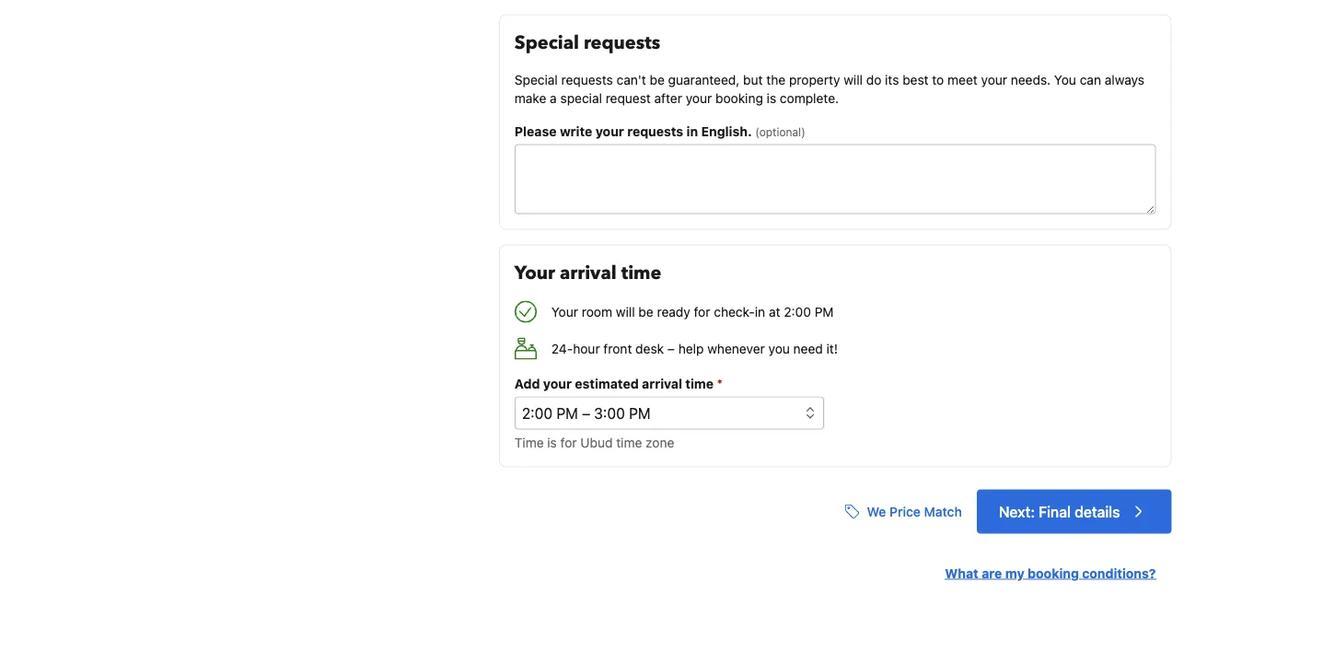 Task type: locate. For each thing, give the bounding box(es) containing it.
requests up special
[[561, 72, 613, 87]]

will
[[844, 72, 863, 87], [616, 304, 635, 319]]

(optional)
[[755, 125, 806, 138]]

arrival up room
[[560, 260, 617, 286]]

guaranteed,
[[668, 72, 740, 87]]

in
[[687, 124, 698, 139], [755, 304, 765, 319]]

complete.
[[780, 90, 839, 106]]

2 special from the top
[[515, 72, 558, 87]]

special for special requests
[[515, 30, 579, 55]]

a
[[550, 90, 557, 106]]

arrival down the "–"
[[642, 376, 682, 391]]

requests up can't
[[584, 30, 660, 55]]

0 horizontal spatial is
[[547, 435, 557, 450]]

0 horizontal spatial will
[[616, 304, 635, 319]]

special for special requests can't be guaranteed, but the property will do its best to meet your needs. you can always make a special request after your booking is complete.
[[515, 72, 558, 87]]

your left room
[[551, 304, 578, 319]]

time for zone
[[616, 435, 642, 450]]

will inside special requests can't be guaranteed, but the property will do its best to meet your needs. you can always make a special request after your booking is complete.
[[844, 72, 863, 87]]

special up a
[[515, 30, 579, 55]]

0 horizontal spatial for
[[561, 435, 577, 450]]

1 vertical spatial arrival
[[642, 376, 682, 391]]

will left do
[[844, 72, 863, 87]]

what are my booking conditions?
[[945, 566, 1156, 581]]

are
[[982, 566, 1002, 581]]

you
[[769, 341, 790, 356]]

be inside special requests can't be guaranteed, but the property will do its best to meet your needs. you can always make a special request after your booking is complete.
[[650, 72, 665, 87]]

24-hour front desk – help whenever you need it!
[[551, 341, 838, 356]]

0 vertical spatial special
[[515, 30, 579, 55]]

be for guaranteed,
[[650, 72, 665, 87]]

2 vertical spatial time
[[616, 435, 642, 450]]

requests
[[584, 30, 660, 55], [561, 72, 613, 87], [627, 124, 683, 139]]

None text field
[[515, 144, 1156, 214]]

in left english.
[[687, 124, 698, 139]]

to
[[932, 72, 944, 87]]

make
[[515, 90, 546, 106]]

time up ready at the top of page
[[621, 260, 662, 286]]

requests inside special requests can't be guaranteed, but the property will do its best to meet your needs. you can always make a special request after your booking is complete.
[[561, 72, 613, 87]]

special
[[515, 30, 579, 55], [515, 72, 558, 87]]

requests for special requests can't be guaranteed, but the property will do its best to meet your needs. you can always make a special request after your booking is complete.
[[561, 72, 613, 87]]

your for your arrival time
[[515, 260, 555, 286]]

next: final details
[[999, 503, 1120, 520]]

1 vertical spatial time
[[686, 376, 714, 391]]

for
[[694, 304, 710, 319], [561, 435, 577, 450]]

1 horizontal spatial in
[[755, 304, 765, 319]]

be left ready at the top of page
[[639, 304, 654, 319]]

room
[[582, 304, 612, 319]]

in left at
[[755, 304, 765, 319]]

0 vertical spatial is
[[767, 90, 776, 106]]

1 horizontal spatial booking
[[1028, 566, 1079, 581]]

we
[[867, 504, 886, 519]]

1 vertical spatial requests
[[561, 72, 613, 87]]

your arrival time
[[515, 260, 662, 286]]

can't
[[617, 72, 646, 87]]

1 vertical spatial for
[[561, 435, 577, 450]]

your up 24-
[[515, 260, 555, 286]]

for right ready at the top of page
[[694, 304, 710, 319]]

1 vertical spatial your
[[551, 304, 578, 319]]

be for ready
[[639, 304, 654, 319]]

needs.
[[1011, 72, 1051, 87]]

time
[[621, 260, 662, 286], [686, 376, 714, 391], [616, 435, 642, 450]]

1 vertical spatial be
[[639, 304, 654, 319]]

booking down but
[[716, 90, 763, 106]]

your for your room will be ready for check-in at 2:00 pm
[[551, 304, 578, 319]]

1 vertical spatial booking
[[1028, 566, 1079, 581]]

at
[[769, 304, 780, 319]]

special up make
[[515, 72, 558, 87]]

add your estimated arrival time *
[[515, 376, 723, 391]]

1 vertical spatial is
[[547, 435, 557, 450]]

0 vertical spatial be
[[650, 72, 665, 87]]

meet
[[948, 72, 978, 87]]

0 vertical spatial will
[[844, 72, 863, 87]]

is right time
[[547, 435, 557, 450]]

is
[[767, 90, 776, 106], [547, 435, 557, 450]]

0 vertical spatial booking
[[716, 90, 763, 106]]

please
[[515, 124, 557, 139]]

requests down after
[[627, 124, 683, 139]]

time left zone on the bottom
[[616, 435, 642, 450]]

0 vertical spatial your
[[515, 260, 555, 286]]

we price match button
[[838, 495, 970, 528]]

time
[[515, 435, 544, 450]]

arrival
[[560, 260, 617, 286], [642, 376, 682, 391]]

for left ubud
[[561, 435, 577, 450]]

special inside special requests can't be guaranteed, but the property will do its best to meet your needs. you can always make a special request after your booking is complete.
[[515, 72, 558, 87]]

be
[[650, 72, 665, 87], [639, 304, 654, 319]]

0 vertical spatial time
[[621, 260, 662, 286]]

be up after
[[650, 72, 665, 87]]

1 horizontal spatial is
[[767, 90, 776, 106]]

booking
[[716, 90, 763, 106], [1028, 566, 1079, 581]]

your right add
[[543, 376, 572, 391]]

after
[[654, 90, 682, 106]]

special
[[560, 90, 602, 106]]

details
[[1075, 503, 1120, 520]]

1 special from the top
[[515, 30, 579, 55]]

0 vertical spatial for
[[694, 304, 710, 319]]

next:
[[999, 503, 1035, 520]]

always
[[1105, 72, 1145, 87]]

please write your requests in english. (optional)
[[515, 124, 806, 139]]

your
[[981, 72, 1007, 87], [686, 90, 712, 106], [596, 124, 624, 139], [543, 376, 572, 391]]

can
[[1080, 72, 1101, 87]]

1 vertical spatial special
[[515, 72, 558, 87]]

1 horizontal spatial will
[[844, 72, 863, 87]]

my
[[1005, 566, 1025, 581]]

0 horizontal spatial booking
[[716, 90, 763, 106]]

price
[[890, 504, 921, 519]]

your room will be ready for check-in at 2:00 pm
[[551, 304, 834, 319]]

time left *
[[686, 376, 714, 391]]

is down the
[[767, 90, 776, 106]]

conditions?
[[1082, 566, 1156, 581]]

estimated
[[575, 376, 639, 391]]

it!
[[827, 341, 838, 356]]

time is for ubud time zone
[[515, 435, 674, 450]]

your
[[515, 260, 555, 286], [551, 304, 578, 319]]

booking right my at bottom
[[1028, 566, 1079, 581]]

0 horizontal spatial in
[[687, 124, 698, 139]]

will right room
[[616, 304, 635, 319]]

0 vertical spatial requests
[[584, 30, 660, 55]]

0 horizontal spatial arrival
[[560, 260, 617, 286]]



Task type: describe. For each thing, give the bounding box(es) containing it.
the
[[766, 72, 786, 87]]

best
[[903, 72, 929, 87]]

whenever
[[707, 341, 765, 356]]

ready
[[657, 304, 690, 319]]

what
[[945, 566, 979, 581]]

ubud
[[580, 435, 613, 450]]

desk
[[636, 341, 664, 356]]

add
[[515, 376, 540, 391]]

what are my booking conditions? link
[[945, 566, 1156, 581]]

zone
[[646, 435, 674, 450]]

hour
[[573, 341, 600, 356]]

its
[[885, 72, 899, 87]]

special requests
[[515, 30, 660, 55]]

final
[[1039, 503, 1071, 520]]

0 vertical spatial arrival
[[560, 260, 617, 286]]

need
[[793, 341, 823, 356]]

but
[[743, 72, 763, 87]]

1 horizontal spatial for
[[694, 304, 710, 319]]

0 vertical spatial in
[[687, 124, 698, 139]]

is inside special requests can't be guaranteed, but the property will do its best to meet your needs. you can always make a special request after your booking is complete.
[[767, 90, 776, 106]]

english.
[[701, 124, 752, 139]]

1 vertical spatial will
[[616, 304, 635, 319]]

special requests can't be guaranteed, but the property will do its best to meet your needs. you can always make a special request after your booking is complete.
[[515, 72, 1145, 106]]

your down guaranteed,
[[686, 90, 712, 106]]

next: final details button
[[977, 490, 1172, 534]]

time for *
[[686, 376, 714, 391]]

your right "meet"
[[981, 72, 1007, 87]]

match
[[924, 504, 962, 519]]

1 horizontal spatial arrival
[[642, 376, 682, 391]]

1 vertical spatial in
[[755, 304, 765, 319]]

you
[[1054, 72, 1076, 87]]

requests for special requests
[[584, 30, 660, 55]]

*
[[717, 376, 723, 391]]

help
[[678, 341, 704, 356]]

24-
[[551, 341, 573, 356]]

request
[[606, 90, 651, 106]]

we price match
[[867, 504, 962, 519]]

your right write on the left top of page
[[596, 124, 624, 139]]

booking inside special requests can't be guaranteed, but the property will do its best to meet your needs. you can always make a special request after your booking is complete.
[[716, 90, 763, 106]]

–
[[668, 341, 675, 356]]

write
[[560, 124, 592, 139]]

property
[[789, 72, 840, 87]]

do
[[866, 72, 882, 87]]

front
[[604, 341, 632, 356]]

check-
[[714, 304, 755, 319]]

2 vertical spatial requests
[[627, 124, 683, 139]]

2:00 pm
[[784, 304, 834, 319]]



Task type: vqa. For each thing, say whether or not it's contained in the screenshot.
rightmost The For
yes



